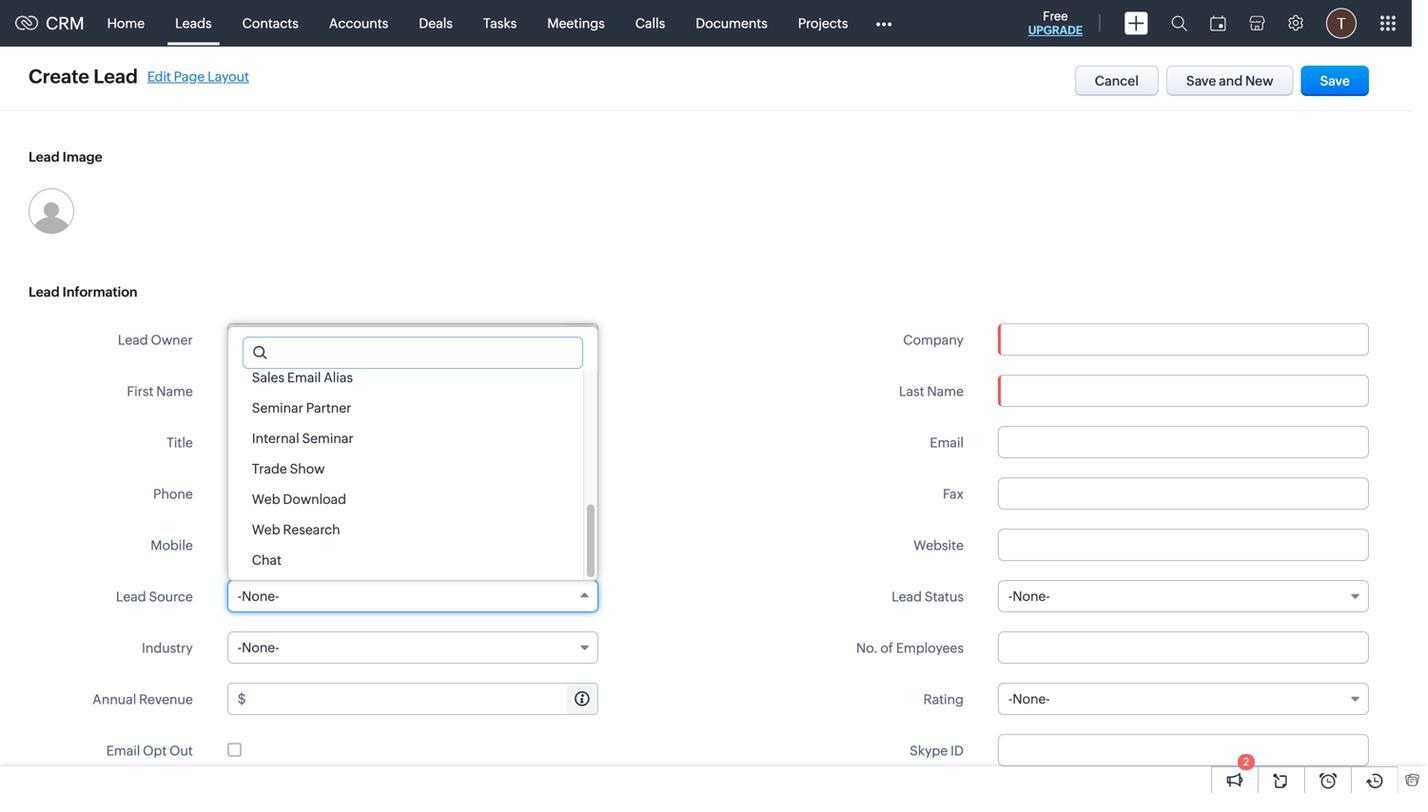 Task type: vqa. For each thing, say whether or not it's contained in the screenshot.
rightmost 'Cases'
no



Task type: locate. For each thing, give the bounding box(es) containing it.
web down trade
[[252, 492, 280, 507]]

profile element
[[1316, 0, 1369, 46]]

tasks link
[[468, 0, 532, 46]]

2 web from the top
[[252, 523, 280, 538]]

email
[[287, 370, 321, 386], [930, 436, 964, 451], [106, 744, 140, 759]]

none- for industry
[[242, 641, 279, 656]]

save left and
[[1187, 73, 1217, 89]]

last
[[900, 384, 925, 399]]

lead left information
[[29, 285, 60, 300]]

save and new
[[1187, 73, 1274, 89]]

1 vertical spatial email
[[930, 436, 964, 451]]

deals link
[[404, 0, 468, 46]]

industry
[[142, 641, 193, 656]]

1 web from the top
[[252, 492, 280, 507]]

trade show
[[252, 462, 325, 477]]

image image
[[29, 188, 74, 234]]

- right source
[[238, 589, 242, 604]]

2 name from the left
[[928, 384, 964, 399]]

-none- field for industry
[[227, 632, 599, 664]]

none- right status
[[1013, 589, 1051, 604]]

none- for rating
[[1013, 692, 1051, 707]]

save button
[[1302, 66, 1370, 96]]

2
[[1244, 757, 1250, 769]]

list box containing sales email alias
[[228, 363, 598, 581]]

seminar up internal
[[252, 401, 304, 416]]

of
[[881, 641, 894, 656]]

crm
[[46, 14, 84, 33]]

new
[[1246, 73, 1274, 89]]

meetings
[[548, 16, 605, 31]]

- up $
[[238, 641, 242, 656]]

owner
[[151, 333, 193, 348]]

trade show option
[[228, 454, 583, 485]]

1 horizontal spatial name
[[928, 384, 964, 399]]

web
[[252, 492, 280, 507], [252, 523, 280, 538]]

- for lead source
[[238, 589, 242, 604]]

profile image
[[1327, 8, 1357, 39]]

documents
[[696, 16, 768, 31]]

2 vertical spatial email
[[106, 744, 140, 759]]

lead source
[[116, 590, 193, 605]]

and
[[1220, 73, 1244, 89]]

partner
[[306, 401, 352, 416]]

-none- right status
[[1009, 589, 1051, 604]]

1 horizontal spatial save
[[1321, 73, 1351, 89]]

web inside option
[[252, 523, 280, 538]]

2 save from the left
[[1321, 73, 1351, 89]]

email up the fax
[[930, 436, 964, 451]]

1 horizontal spatial email
[[287, 370, 321, 386]]

-none- field for lead status
[[999, 581, 1370, 613]]

seminar partner
[[252, 401, 352, 416]]

None text field
[[1000, 325, 1369, 355], [999, 375, 1370, 407], [999, 478, 1370, 510], [227, 529, 599, 562], [999, 632, 1370, 664], [999, 735, 1370, 767], [1000, 325, 1369, 355], [999, 375, 1370, 407], [999, 478, 1370, 510], [227, 529, 599, 562], [999, 632, 1370, 664], [999, 735, 1370, 767]]

leads link
[[160, 0, 227, 46]]

chat option
[[228, 545, 583, 576]]

save for save and new
[[1187, 73, 1217, 89]]

- right status
[[1009, 589, 1013, 604]]

-none- down chat
[[238, 589, 279, 604]]

sales email alias option
[[228, 363, 583, 393]]

alias
[[324, 370, 353, 386]]

calls
[[636, 16, 666, 31]]

1 save from the left
[[1187, 73, 1217, 89]]

- right rating
[[1009, 692, 1013, 707]]

name for first name
[[156, 384, 193, 399]]

lead
[[94, 66, 138, 88], [29, 149, 60, 165], [29, 285, 60, 300], [118, 333, 148, 348], [116, 590, 146, 605], [892, 590, 922, 605]]

save for save
[[1321, 73, 1351, 89]]

none- right rating
[[1013, 692, 1051, 707]]

name right 'first' at left
[[156, 384, 193, 399]]

free
[[1044, 9, 1069, 23]]

0 horizontal spatial email
[[106, 744, 140, 759]]

-none-
[[238, 589, 279, 604], [1009, 589, 1051, 604], [238, 641, 279, 656], [1009, 692, 1051, 707]]

0 horizontal spatial name
[[156, 384, 193, 399]]

home link
[[92, 0, 160, 46]]

seminar partner option
[[228, 393, 583, 424]]

seminar
[[252, 401, 304, 416], [302, 431, 354, 446]]

- for rating
[[1009, 692, 1013, 707]]

no. of employees
[[857, 641, 964, 656]]

1 vertical spatial web
[[252, 523, 280, 538]]

0 horizontal spatial save
[[1187, 73, 1217, 89]]

None text field
[[243, 338, 582, 368], [319, 376, 598, 406], [227, 426, 599, 459], [999, 426, 1370, 459], [227, 478, 599, 510], [999, 529, 1370, 562], [249, 684, 598, 715], [243, 338, 582, 368], [319, 376, 598, 406], [227, 426, 599, 459], [999, 426, 1370, 459], [227, 478, 599, 510], [999, 529, 1370, 562], [249, 684, 598, 715]]

2 horizontal spatial email
[[930, 436, 964, 451]]

none- up $
[[242, 641, 279, 656]]

save and new button
[[1167, 66, 1294, 96]]

web download option
[[228, 485, 583, 515]]

lead for lead source
[[116, 590, 146, 605]]

leads
[[175, 16, 212, 31]]

-none- for lead status
[[1009, 589, 1051, 604]]

name
[[156, 384, 193, 399], [928, 384, 964, 399]]

out
[[170, 744, 193, 759]]

last name
[[900, 384, 964, 399]]

first
[[127, 384, 154, 399]]

email left opt
[[106, 744, 140, 759]]

accounts link
[[314, 0, 404, 46]]

documents link
[[681, 0, 783, 46]]

Other Modules field
[[864, 8, 905, 39]]

home
[[107, 16, 145, 31]]

lead left status
[[892, 590, 922, 605]]

seminar down partner
[[302, 431, 354, 446]]

-none- up $
[[238, 641, 279, 656]]

lead left edit
[[94, 66, 138, 88]]

1 name from the left
[[156, 384, 193, 399]]

None field
[[228, 325, 569, 355], [1000, 325, 1369, 355], [228, 325, 569, 355], [1000, 325, 1369, 355]]

lead left owner
[[118, 333, 148, 348]]

save
[[1187, 73, 1217, 89], [1321, 73, 1351, 89]]

web up chat
[[252, 523, 280, 538]]

none-
[[242, 589, 279, 604], [1013, 589, 1051, 604], [242, 641, 279, 656], [1013, 692, 1051, 707]]

save inside button
[[1321, 73, 1351, 89]]

save down profile element
[[1321, 73, 1351, 89]]

lead left image
[[29, 149, 60, 165]]

-
[[238, 589, 242, 604], [1009, 589, 1013, 604], [238, 641, 242, 656], [1009, 692, 1013, 707]]

0 vertical spatial web
[[252, 492, 280, 507]]

name right last
[[928, 384, 964, 399]]

none- for lead status
[[1013, 589, 1051, 604]]

-none- field for rating
[[999, 683, 1370, 716]]

0 vertical spatial email
[[287, 370, 321, 386]]

lead for lead owner
[[118, 333, 148, 348]]

rating
[[924, 693, 964, 708]]

-none- for lead source
[[238, 589, 279, 604]]

meetings link
[[532, 0, 620, 46]]

save inside button
[[1187, 73, 1217, 89]]

projects
[[799, 16, 849, 31]]

web inside option
[[252, 492, 280, 507]]

none- down chat
[[242, 589, 279, 604]]

list box
[[228, 363, 598, 581]]

-None- field
[[227, 581, 599, 613], [999, 581, 1370, 613], [227, 632, 599, 664], [999, 683, 1370, 716]]

phone
[[153, 487, 193, 502]]

1 vertical spatial seminar
[[302, 431, 354, 446]]

lead left source
[[116, 590, 146, 605]]

email up seminar partner
[[287, 370, 321, 386]]

-none- right rating
[[1009, 692, 1051, 707]]

create lead edit page layout
[[29, 66, 249, 88]]

name for last name
[[928, 384, 964, 399]]



Task type: describe. For each thing, give the bounding box(es) containing it.
lead information
[[29, 285, 138, 300]]

email for email
[[930, 436, 964, 451]]

annual revenue
[[93, 693, 193, 708]]

search image
[[1172, 15, 1188, 31]]

- for lead status
[[1009, 589, 1013, 604]]

image
[[63, 149, 102, 165]]

-none- for rating
[[1009, 692, 1051, 707]]

- for industry
[[238, 641, 242, 656]]

search element
[[1160, 0, 1199, 47]]

website
[[914, 538, 964, 554]]

contacts
[[242, 16, 299, 31]]

cancel
[[1095, 73, 1139, 89]]

opt
[[143, 744, 167, 759]]

skype id
[[910, 744, 964, 759]]

lead status
[[892, 590, 964, 605]]

create
[[29, 66, 89, 88]]

create menu image
[[1125, 12, 1149, 35]]

edit page layout link
[[147, 69, 249, 84]]

tasks
[[483, 16, 517, 31]]

0 vertical spatial seminar
[[252, 401, 304, 416]]

cancel button
[[1075, 66, 1159, 96]]

email opt out
[[106, 744, 193, 759]]

web for web download
[[252, 492, 280, 507]]

email inside option
[[287, 370, 321, 386]]

$
[[238, 692, 246, 707]]

none- for lead source
[[242, 589, 279, 604]]

annual
[[93, 693, 136, 708]]

fax
[[943, 487, 964, 502]]

information
[[63, 285, 138, 300]]

web download
[[252, 492, 347, 507]]

lead for lead status
[[892, 590, 922, 605]]

deals
[[419, 16, 453, 31]]

web research
[[252, 523, 340, 538]]

-none- for industry
[[238, 641, 279, 656]]

title
[[167, 436, 193, 451]]

status
[[925, 590, 964, 605]]

edit
[[147, 69, 171, 84]]

page
[[174, 69, 205, 84]]

internal seminar option
[[228, 424, 583, 454]]

projects link
[[783, 0, 864, 46]]

internal
[[252, 431, 299, 446]]

internal seminar
[[252, 431, 354, 446]]

crm link
[[15, 14, 84, 33]]

company
[[904, 333, 964, 348]]

accounts
[[329, 16, 389, 31]]

lead for lead image
[[29, 149, 60, 165]]

contacts link
[[227, 0, 314, 46]]

show
[[290, 462, 325, 477]]

sales email alias
[[252, 370, 353, 386]]

email for email opt out
[[106, 744, 140, 759]]

revenue
[[139, 693, 193, 708]]

mobile
[[151, 538, 193, 554]]

web for web research
[[252, 523, 280, 538]]

employees
[[897, 641, 964, 656]]

lead owner
[[118, 333, 193, 348]]

trade
[[252, 462, 287, 477]]

-none- field for lead source
[[227, 581, 599, 613]]

upgrade
[[1029, 24, 1083, 37]]

chat
[[252, 553, 282, 568]]

first name
[[127, 384, 193, 399]]

source
[[149, 590, 193, 605]]

skype
[[910, 744, 948, 759]]

calls link
[[620, 0, 681, 46]]

layout
[[208, 69, 249, 84]]

id
[[951, 744, 964, 759]]

no.
[[857, 641, 878, 656]]

sales
[[252, 370, 285, 386]]

web research option
[[228, 515, 583, 545]]

download
[[283, 492, 347, 507]]

research
[[283, 523, 340, 538]]

calendar image
[[1211, 16, 1227, 31]]

create menu element
[[1114, 0, 1160, 46]]

lead for lead information
[[29, 285, 60, 300]]

lead image
[[29, 149, 102, 165]]

free upgrade
[[1029, 9, 1083, 37]]



